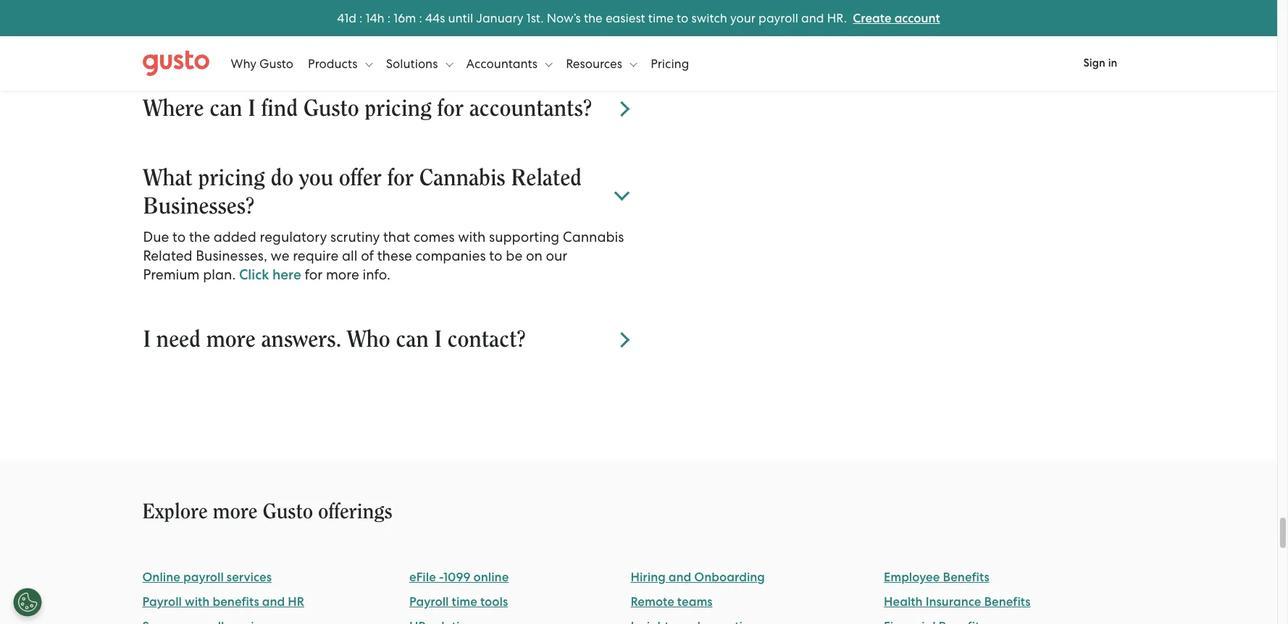 Task type: vqa. For each thing, say whether or not it's contained in the screenshot.
do
yes



Task type: describe. For each thing, give the bounding box(es) containing it.
cannabis inside 'due to the added regulatory scrutiny that comes with supporting cannabis related businesses, we require all of these companies to be on our premium plan.'
[[563, 229, 624, 246]]

create account link
[[853, 11, 940, 26]]

hr.
[[827, 11, 847, 25]]

added
[[214, 229, 256, 246]]

employee benefits link
[[884, 570, 1135, 587]]

businesses?
[[143, 195, 254, 218]]

do
[[271, 167, 294, 190]]

click
[[239, 267, 269, 283]]

resources
[[566, 56, 626, 71]]

contact?
[[448, 328, 526, 351]]

payroll with benefits and hr
[[142, 595, 304, 610]]

2 vertical spatial more
[[213, 502, 258, 523]]

until
[[448, 11, 473, 25]]

account
[[895, 11, 940, 26]]

products
[[308, 56, 361, 71]]

remote teams link
[[631, 594, 873, 612]]

insurance
[[926, 595, 982, 610]]

the inside 'due to the added regulatory scrutiny that comes with supporting cannabis related businesses, we require all of these companies to be on our premium plan.'
[[189, 229, 210, 246]]

that
[[383, 229, 410, 246]]

sign in link
[[1066, 47, 1135, 80]]

to for premium
[[489, 248, 503, 265]]

solutions button
[[386, 42, 453, 85]]

1 horizontal spatial can
[[396, 328, 429, 351]]

1 vertical spatial to
[[173, 229, 186, 246]]

now's
[[547, 11, 581, 25]]

6
[[398, 11, 405, 25]]

due
[[143, 229, 169, 246]]

switch
[[692, 11, 727, 25]]

gusto left offerings
[[263, 502, 313, 523]]

pricing link
[[651, 42, 689, 85]]

online payroll services
[[142, 570, 272, 586]]

why gusto
[[231, 56, 294, 71]]

0 horizontal spatial i
[[143, 328, 151, 351]]

related inside "what pricing do you offer for cannabis related businesses?"
[[511, 167, 582, 190]]

easiest
[[606, 11, 646, 25]]

payroll time tools link
[[409, 594, 619, 612]]

health
[[884, 595, 923, 610]]

explore
[[142, 502, 208, 523]]

answers.
[[261, 328, 341, 351]]

3 4 from the left
[[425, 11, 433, 25]]

gusto up why at the left of the page
[[194, 28, 250, 51]]

0 vertical spatial benefits
[[943, 570, 990, 586]]

your
[[731, 11, 756, 25]]

click here for more info.
[[239, 267, 391, 283]]

sign in
[[1084, 57, 1118, 70]]

accountants?
[[469, 97, 592, 120]]

s
[[440, 11, 445, 25]]

need
[[156, 328, 201, 351]]

2 horizontal spatial i
[[434, 328, 442, 351]]

benefits
[[213, 595, 259, 610]]

software?
[[449, 28, 536, 51]]

remote
[[631, 595, 675, 610]]

does
[[143, 28, 189, 51]]

integrate
[[256, 28, 340, 51]]

supporting
[[489, 229, 560, 246]]

time inside 4 1 d : 1 4 h : 1 6 m : 4 4 s until january 1st. now's the easiest time to switch your payroll and hr. create account
[[649, 11, 674, 25]]

0 vertical spatial more
[[326, 267, 359, 283]]

gusto inside main element
[[260, 56, 294, 71]]

january
[[476, 11, 524, 25]]

teams
[[677, 595, 713, 610]]

1st.
[[527, 11, 544, 25]]

health insurance benefits
[[884, 595, 1031, 610]]

who
[[347, 328, 390, 351]]

the inside 4 1 d : 1 4 h : 1 6 m : 4 4 s until january 1st. now's the easiest time to switch your payroll and hr. create account
[[584, 11, 603, 25]]

1 vertical spatial time
[[452, 595, 478, 610]]

regulatory
[[260, 229, 327, 246]]

find
[[261, 97, 298, 120]]

info.
[[363, 267, 391, 283]]

tools
[[480, 595, 508, 610]]

where can i find gusto pricing for accountants?
[[143, 97, 592, 120]]

pricing inside "what pricing do you offer for cannabis related businesses?"
[[198, 167, 265, 190]]

our
[[546, 248, 568, 265]]

why
[[231, 56, 256, 71]]

accountants
[[466, 56, 541, 71]]

pricing
[[651, 56, 689, 71]]

you
[[299, 167, 333, 190]]

where
[[143, 97, 204, 120]]

all
[[342, 248, 358, 265]]

4 1 d : 1 4 h : 1 6 m : 4 4 s until january 1st. now's the easiest time to switch your payroll and hr. create account
[[337, 11, 940, 26]]

accountants button
[[466, 42, 553, 85]]

employee benefits
[[884, 570, 990, 586]]

hiring
[[631, 570, 666, 586]]

on
[[526, 248, 543, 265]]

we
[[271, 248, 290, 265]]

resources button
[[566, 42, 637, 85]]



Task type: locate. For each thing, give the bounding box(es) containing it.
payroll time tools
[[409, 595, 508, 610]]

online payroll services link
[[142, 570, 398, 587]]

0 horizontal spatial payroll
[[183, 570, 224, 586]]

1
[[345, 11, 349, 25], [366, 11, 370, 25], [394, 11, 398, 25]]

4 right m :
[[433, 11, 440, 25]]

and left hr.
[[802, 11, 824, 25]]

require
[[293, 248, 339, 265]]

1 up does gusto integrate with other software?
[[345, 11, 349, 25]]

and left hr
[[262, 595, 285, 610]]

m :
[[405, 11, 422, 25]]

0 vertical spatial with
[[346, 28, 388, 51]]

2 horizontal spatial to
[[677, 11, 689, 25]]

0 vertical spatial for
[[437, 97, 464, 120]]

1 right 'd :'
[[366, 11, 370, 25]]

click here link
[[239, 267, 301, 283]]

0 vertical spatial pricing
[[365, 97, 432, 120]]

to right due on the top of the page
[[173, 229, 186, 246]]

with
[[346, 28, 388, 51], [458, 229, 486, 246], [185, 595, 210, 610]]

1 payroll from the left
[[142, 595, 182, 610]]

1 vertical spatial with
[[458, 229, 486, 246]]

offer
[[339, 167, 382, 190]]

i need more answers. who can i contact?
[[143, 328, 526, 351]]

efile -1099 online link
[[409, 570, 619, 587]]

gusto down 'products'
[[303, 97, 359, 120]]

explore more gusto offerings
[[142, 502, 392, 523]]

and inside 4 1 d : 1 4 h : 1 6 m : 4 4 s until january 1st. now's the easiest time to switch your payroll and hr. create account
[[802, 11, 824, 25]]

1 horizontal spatial time
[[649, 11, 674, 25]]

to left be
[[489, 248, 503, 265]]

more right need
[[206, 328, 256, 351]]

0 vertical spatial and
[[802, 11, 824, 25]]

cannabis up "comes"
[[419, 167, 505, 190]]

hiring and onboarding link
[[631, 570, 873, 587]]

to inside 4 1 d : 1 4 h : 1 6 m : 4 4 s until january 1st. now's the easiest time to switch your payroll and hr. create account
[[677, 11, 689, 25]]

of
[[361, 248, 374, 265]]

payroll inside payroll with benefits and hr link
[[142, 595, 182, 610]]

benefits up health insurance benefits
[[943, 570, 990, 586]]

online
[[142, 570, 180, 586]]

remote teams
[[631, 595, 713, 610]]

0 horizontal spatial 1
[[345, 11, 349, 25]]

0 horizontal spatial the
[[189, 229, 210, 246]]

0 vertical spatial time
[[649, 11, 674, 25]]

why gusto link
[[231, 42, 294, 85]]

the down businesses?
[[189, 229, 210, 246]]

benefits
[[943, 570, 990, 586], [984, 595, 1031, 610]]

0 vertical spatial can
[[210, 97, 242, 120]]

2 horizontal spatial and
[[802, 11, 824, 25]]

be
[[506, 248, 523, 265]]

can right who
[[396, 328, 429, 351]]

time
[[649, 11, 674, 25], [452, 595, 478, 610]]

with down online payroll services
[[185, 595, 210, 610]]

what
[[143, 167, 193, 190]]

1 vertical spatial benefits
[[984, 595, 1031, 610]]

1 vertical spatial the
[[189, 229, 210, 246]]

2 4 from the left
[[370, 11, 377, 25]]

payroll for payroll time tools
[[409, 595, 449, 610]]

4 left 'd :'
[[337, 11, 345, 25]]

2 payroll from the left
[[409, 595, 449, 610]]

2 vertical spatial and
[[262, 595, 285, 610]]

1 vertical spatial cannabis
[[563, 229, 624, 246]]

1 vertical spatial related
[[143, 248, 193, 265]]

online
[[474, 570, 509, 586]]

0 vertical spatial related
[[511, 167, 582, 190]]

3 1 from the left
[[394, 11, 398, 25]]

can down why at the left of the page
[[210, 97, 242, 120]]

0 vertical spatial the
[[584, 11, 603, 25]]

1 horizontal spatial for
[[387, 167, 414, 190]]

0 horizontal spatial to
[[173, 229, 186, 246]]

1 vertical spatial payroll
[[183, 570, 224, 586]]

related up premium
[[143, 248, 193, 265]]

main element
[[142, 42, 1135, 85]]

products button
[[308, 42, 373, 85]]

payroll right your
[[759, 11, 799, 25]]

1 horizontal spatial to
[[489, 248, 503, 265]]

2 vertical spatial for
[[305, 267, 323, 283]]

for down require
[[305, 267, 323, 283]]

what pricing do you offer for cannabis related businesses?
[[143, 167, 582, 218]]

to left the switch
[[677, 11, 689, 25]]

h :
[[377, 11, 391, 25]]

other
[[393, 28, 444, 51]]

for inside "what pricing do you offer for cannabis related businesses?"
[[387, 167, 414, 190]]

1 horizontal spatial payroll
[[759, 11, 799, 25]]

health insurance benefits link
[[884, 594, 1135, 612]]

4 left s
[[425, 11, 433, 25]]

payroll for payroll with benefits and hr
[[142, 595, 182, 610]]

payroll down efile
[[409, 595, 449, 610]]

1 vertical spatial more
[[206, 328, 256, 351]]

the right the 'now's'
[[584, 11, 603, 25]]

payroll inside 4 1 d : 1 4 h : 1 6 m : 4 4 s until january 1st. now's the easiest time to switch your payroll and hr. create account
[[759, 11, 799, 25]]

time down "efile -1099 online"
[[452, 595, 478, 610]]

i left need
[[143, 328, 151, 351]]

more down all
[[326, 267, 359, 283]]

1 horizontal spatial 1
[[366, 11, 370, 25]]

benefits down employee benefits link
[[984, 595, 1031, 610]]

4 4 from the left
[[433, 11, 440, 25]]

businesses,
[[196, 248, 267, 265]]

efile -1099 online
[[409, 570, 509, 586]]

onboarding
[[695, 570, 765, 586]]

cannabis up our
[[563, 229, 624, 246]]

4 right 'd :'
[[370, 11, 377, 25]]

with down 'd :'
[[346, 28, 388, 51]]

related up supporting at left
[[511, 167, 582, 190]]

offerings
[[318, 502, 392, 523]]

1 1 from the left
[[345, 11, 349, 25]]

2 1 from the left
[[366, 11, 370, 25]]

2 vertical spatial to
[[489, 248, 503, 265]]

2 horizontal spatial 1
[[394, 11, 398, 25]]

cannabis
[[419, 167, 505, 190], [563, 229, 624, 246]]

hiring and onboarding
[[631, 570, 765, 586]]

0 horizontal spatial with
[[185, 595, 210, 610]]

related inside 'due to the added regulatory scrutiny that comes with supporting cannabis related businesses, we require all of these companies to be on our premium plan.'
[[143, 248, 193, 265]]

0 horizontal spatial related
[[143, 248, 193, 265]]

0 horizontal spatial can
[[210, 97, 242, 120]]

i left find
[[248, 97, 256, 120]]

here
[[272, 267, 301, 283]]

0 horizontal spatial and
[[262, 595, 285, 610]]

create
[[853, 11, 892, 26]]

0 vertical spatial payroll
[[759, 11, 799, 25]]

0 horizontal spatial payroll
[[142, 595, 182, 610]]

and up remote teams
[[669, 570, 692, 586]]

pricing down solutions
[[365, 97, 432, 120]]

for right offer
[[387, 167, 414, 190]]

for down solutions popup button
[[437, 97, 464, 120]]

0 horizontal spatial pricing
[[198, 167, 265, 190]]

i
[[248, 97, 256, 120], [143, 328, 151, 351], [434, 328, 442, 351]]

1 right h :
[[394, 11, 398, 25]]

1 horizontal spatial related
[[511, 167, 582, 190]]

for
[[437, 97, 464, 120], [387, 167, 414, 190], [305, 267, 323, 283]]

0 horizontal spatial time
[[452, 595, 478, 610]]

1 horizontal spatial and
[[669, 570, 692, 586]]

1 vertical spatial for
[[387, 167, 414, 190]]

payroll up the payroll with benefits and hr
[[183, 570, 224, 586]]

2 vertical spatial with
[[185, 595, 210, 610]]

can
[[210, 97, 242, 120], [396, 328, 429, 351]]

hr
[[288, 595, 304, 610]]

1 vertical spatial and
[[669, 570, 692, 586]]

1 horizontal spatial the
[[584, 11, 603, 25]]

gusto down integrate
[[260, 56, 294, 71]]

1 vertical spatial can
[[396, 328, 429, 351]]

4
[[337, 11, 345, 25], [370, 11, 377, 25], [425, 11, 433, 25], [433, 11, 440, 25]]

1 vertical spatial pricing
[[198, 167, 265, 190]]

2 horizontal spatial for
[[437, 97, 464, 120]]

solutions
[[386, 56, 441, 71]]

pricing up businesses?
[[198, 167, 265, 190]]

payroll with benefits and hr link
[[142, 594, 398, 612]]

d :
[[349, 11, 363, 25]]

efile
[[409, 570, 436, 586]]

1 4 from the left
[[337, 11, 345, 25]]

1 horizontal spatial payroll
[[409, 595, 449, 610]]

-
[[439, 570, 444, 586]]

i left contact?
[[434, 328, 442, 351]]

the
[[584, 11, 603, 25], [189, 229, 210, 246]]

does gusto integrate with other software?
[[143, 28, 536, 51]]

in
[[1109, 57, 1118, 70]]

0 horizontal spatial for
[[305, 267, 323, 283]]

1 horizontal spatial cannabis
[[563, 229, 624, 246]]

online payroll services, hr, and benefits | gusto image
[[142, 50, 209, 76]]

with inside 'due to the added regulatory scrutiny that comes with supporting cannabis related businesses, we require all of these companies to be on our premium plan.'
[[458, 229, 486, 246]]

services
[[227, 570, 272, 586]]

more right explore
[[213, 502, 258, 523]]

2 horizontal spatial with
[[458, 229, 486, 246]]

related
[[511, 167, 582, 190], [143, 248, 193, 265]]

due to the added regulatory scrutiny that comes with supporting cannabis related businesses, we require all of these companies to be on our premium plan.
[[143, 229, 624, 283]]

payroll inside the payroll time tools link
[[409, 595, 449, 610]]

0 horizontal spatial cannabis
[[419, 167, 505, 190]]

employee
[[884, 570, 940, 586]]

scrutiny
[[331, 229, 380, 246]]

1 horizontal spatial i
[[248, 97, 256, 120]]

companies
[[416, 248, 486, 265]]

sign
[[1084, 57, 1106, 70]]

to for and
[[677, 11, 689, 25]]

1 horizontal spatial with
[[346, 28, 388, 51]]

with up companies on the top of the page
[[458, 229, 486, 246]]

cannabis inside "what pricing do you offer for cannabis related businesses?"
[[419, 167, 505, 190]]

1 horizontal spatial pricing
[[365, 97, 432, 120]]

payroll down online
[[142, 595, 182, 610]]

comes
[[414, 229, 455, 246]]

time right "easiest"
[[649, 11, 674, 25]]

0 vertical spatial cannabis
[[419, 167, 505, 190]]

premium
[[143, 267, 200, 283]]

0 vertical spatial to
[[677, 11, 689, 25]]



